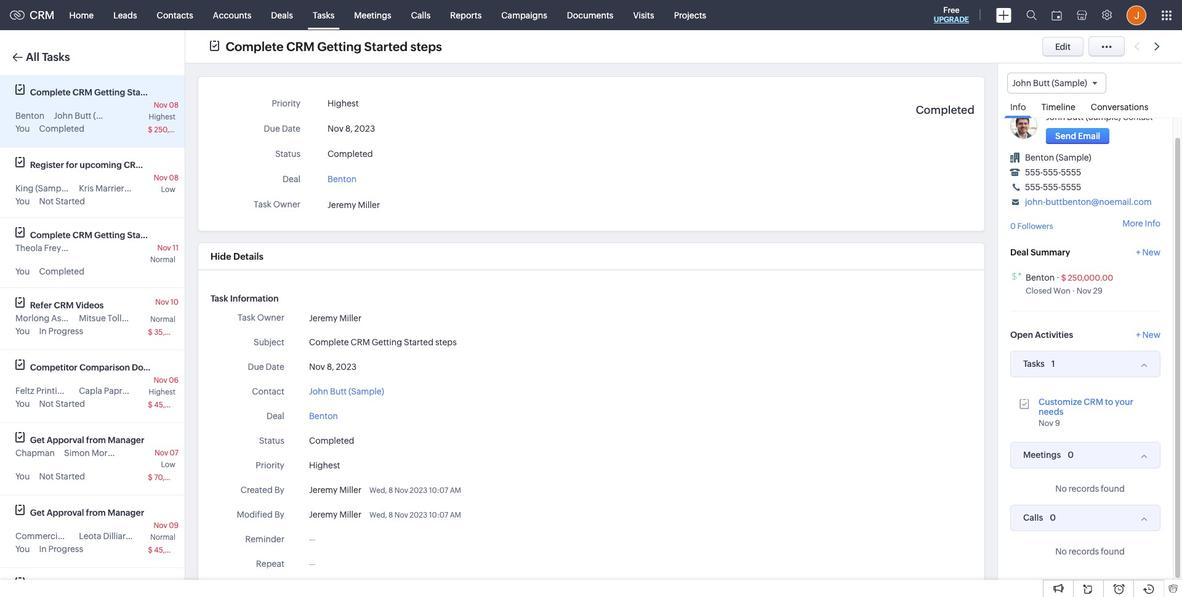 Task type: describe. For each thing, give the bounding box(es) containing it.
normal for refer crm videos
[[150, 315, 176, 324]]

nov 10
[[155, 298, 179, 307]]

10:07 for created by
[[429, 487, 449, 495]]

45,000.00 for capla paprocki (sample)
[[154, 401, 192, 410]]

apporval
[[47, 436, 84, 445]]

you for king (sample)
[[15, 197, 30, 206]]

to
[[1106, 397, 1114, 407]]

dilliard
[[103, 532, 131, 542]]

nov inside complete crm getting started steps nov 08
[[154, 101, 168, 110]]

from for apporval
[[86, 436, 106, 445]]

nov inside customize crm to your needs nov 9
[[1039, 419, 1054, 428]]

more info link
[[1123, 219, 1161, 229]]

deal for topmost benton link
[[283, 174, 301, 184]]

2 555-555-5555 from the top
[[1026, 182, 1082, 192]]

info link
[[1005, 94, 1033, 118]]

45,000.00 for leota dilliard (sample)
[[154, 546, 192, 555]]

new inside + new link
[[1143, 247, 1161, 257]]

created
[[241, 486, 273, 495]]

1 5555 from the top
[[1062, 168, 1082, 178]]

0 vertical spatial task owner
[[254, 200, 301, 209]]

normal inside theola frey (sample) normal
[[150, 256, 176, 264]]

associates
[[51, 314, 94, 323]]

no for calls
[[1056, 547, 1068, 557]]

capla
[[79, 386, 102, 396]]

2 + from the top
[[1137, 330, 1141, 340]]

theola frey (sample) normal
[[15, 243, 176, 264]]

crm inside register for upcoming crm webinars nov 08
[[124, 160, 144, 170]]

john-buttbenton@noemail.com link
[[1026, 197, 1153, 207]]

0 vertical spatial nov 8, 2023
[[328, 124, 375, 134]]

your
[[1116, 397, 1134, 407]]

conversations
[[1092, 102, 1149, 112]]

1 vertical spatial ·
[[1073, 286, 1076, 296]]

0 vertical spatial 8,
[[346, 124, 353, 134]]

wed, for created by
[[370, 487, 387, 495]]

calendar image
[[1052, 10, 1063, 20]]

visits
[[634, 10, 655, 20]]

profile element
[[1120, 0, 1155, 30]]

summary
[[1031, 247, 1071, 257]]

you for feltz printing service
[[15, 399, 30, 409]]

started inside complete crm getting started steps nov 08
[[127, 87, 158, 97]]

simon morasca (sample)
[[64, 449, 163, 458]]

profile image
[[1127, 5, 1147, 25]]

1 vertical spatial due
[[248, 362, 264, 372]]

more
[[1123, 219, 1144, 229]]

2 new from the top
[[1143, 330, 1161, 340]]

1 vertical spatial info
[[1146, 219, 1161, 229]]

1 vertical spatial nov 8, 2023
[[309, 362, 357, 372]]

mitsue tollner (sample)
[[79, 314, 172, 323]]

hide
[[211, 251, 231, 262]]

deals
[[271, 10, 293, 20]]

70,000.00
[[154, 474, 191, 482]]

1 + new from the top
[[1137, 247, 1161, 257]]

06
[[169, 376, 179, 385]]

benton · $ 250,000.00 closed won · nov 29
[[1026, 273, 1114, 296]]

not started for printing
[[39, 399, 85, 409]]

complete crm getting started steps nov 11
[[30, 230, 182, 253]]

+ new link
[[1137, 247, 1161, 264]]

contacts
[[157, 10, 193, 20]]

won
[[1054, 286, 1071, 296]]

8 for created by
[[389, 487, 393, 495]]

more info
[[1123, 219, 1161, 229]]

1 vertical spatial status
[[259, 436, 285, 446]]

not for printing
[[39, 399, 54, 409]]

wed, for modified by
[[370, 511, 387, 520]]

search element
[[1020, 0, 1045, 30]]

08 for webinars
[[169, 174, 179, 182]]

open
[[1011, 330, 1034, 340]]

deal for bottommost benton link
[[267, 412, 285, 421]]

11
[[173, 244, 179, 253]]

by for created by
[[275, 486, 285, 495]]

crm inside complete crm getting started steps nov 08
[[73, 87, 92, 97]]

info inside info link
[[1011, 102, 1027, 112]]

simon
[[64, 449, 90, 458]]

get approval from manager nov 09
[[30, 508, 179, 530]]

0 vertical spatial due
[[264, 124, 280, 134]]

no records found for calls
[[1056, 547, 1126, 557]]

2 + new from the top
[[1137, 330, 1161, 340]]

nov inside complete crm getting started steps nov 11
[[157, 244, 171, 253]]

you for morlong associates
[[15, 327, 30, 336]]

calls link
[[402, 0, 441, 30]]

deals link
[[261, 0, 303, 30]]

1 vertical spatial due date
[[248, 362, 285, 372]]

comparison
[[79, 363, 130, 373]]

printing
[[36, 386, 68, 396]]

timeline link
[[1036, 94, 1082, 118]]

1 vertical spatial date
[[266, 362, 285, 372]]

0 horizontal spatial 250,000.00
[[154, 126, 196, 134]]

by for modified by
[[275, 510, 285, 520]]

complete crm getting started steps nov 08
[[30, 87, 182, 110]]

crm inside complete crm getting started steps nov 11
[[73, 230, 92, 240]]

morlong associates
[[15, 314, 94, 323]]

frey
[[44, 243, 61, 253]]

1 vertical spatial tasks
[[42, 51, 70, 63]]

started inside complete crm getting started steps nov 11
[[127, 230, 158, 240]]

john inside john butt (sample) field
[[1013, 78, 1032, 88]]

customize crm to your needs link
[[1039, 397, 1134, 417]]

get apporval from manager nov 07
[[30, 436, 179, 458]]

no records found for meetings
[[1056, 484, 1126, 494]]

getting inside complete crm getting started steps nov 11
[[94, 230, 125, 240]]

low for kris marrier (sample)
[[161, 185, 176, 194]]

contact inside john butt (sample) contact
[[1124, 113, 1154, 122]]

documents link
[[557, 0, 624, 30]]

no for meetings
[[1056, 484, 1068, 494]]

activities
[[1036, 330, 1074, 340]]

complete inside complete crm getting started steps nov 11
[[30, 230, 71, 240]]

visits link
[[624, 0, 665, 30]]

information
[[230, 294, 279, 304]]

leota
[[79, 532, 101, 542]]

normal for get approval from manager
[[150, 534, 176, 542]]

benton inside benton · $ 250,000.00 closed won · nov 29
[[1026, 273, 1056, 283]]

campaigns
[[502, 10, 548, 20]]

register
[[30, 160, 64, 170]]

9
[[1056, 419, 1061, 428]]

accounts link
[[203, 0, 261, 30]]

manager for morasca
[[108, 436, 144, 445]]

250,000.00 inside benton · $ 250,000.00 closed won · nov 29
[[1069, 273, 1114, 283]]

$ for leota dilliard (sample)
[[148, 546, 153, 555]]

leads link
[[104, 0, 147, 30]]

created by
[[241, 486, 285, 495]]

1 vertical spatial complete crm getting started steps
[[309, 338, 457, 347]]

next record image
[[1155, 43, 1163, 51]]

found for calls
[[1102, 547, 1126, 557]]

calls inside "calls" link
[[411, 10, 431, 20]]

service
[[70, 386, 99, 396]]

timeline
[[1042, 102, 1076, 112]]

reports link
[[441, 0, 492, 30]]

35,000.00
[[154, 328, 192, 337]]

create menu element
[[989, 0, 1020, 30]]

followers
[[1018, 222, 1054, 231]]

complete right subject
[[309, 338, 349, 347]]

modified by
[[237, 510, 285, 520]]

details
[[234, 251, 264, 262]]

reminder
[[245, 535, 285, 545]]

steps inside complete crm getting started steps nov 08
[[160, 87, 182, 97]]

0 vertical spatial status
[[275, 149, 301, 159]]

3 not from the top
[[39, 472, 54, 482]]

campaigns link
[[492, 0, 557, 30]]

benton (sample) link
[[1026, 153, 1092, 163]]

open activities
[[1011, 330, 1074, 340]]

all tasks
[[26, 51, 70, 63]]

meetings inside "link"
[[354, 10, 392, 20]]

free upgrade
[[935, 6, 970, 24]]

1 vertical spatial owner
[[257, 313, 285, 323]]

commercial
[[15, 532, 64, 542]]

documents
[[567, 10, 614, 20]]

capla paprocki (sample)
[[79, 386, 176, 396]]

paprocki
[[104, 386, 139, 396]]

2 vertical spatial task
[[238, 313, 256, 323]]

(sample) inside john butt (sample) field
[[1052, 78, 1088, 88]]

records for calls
[[1069, 547, 1100, 557]]

steps inside complete crm getting started steps nov 11
[[160, 230, 182, 240]]

leads
[[113, 10, 137, 20]]

nov inside benton · $ 250,000.00 closed won · nov 29
[[1077, 286, 1092, 296]]

not started for (sample)
[[39, 197, 85, 206]]

webinars
[[145, 160, 184, 170]]

0 horizontal spatial contact
[[252, 387, 285, 397]]

deal summary
[[1011, 247, 1071, 257]]

2 horizontal spatial tasks
[[1024, 359, 1045, 369]]

1 vertical spatial john butt (sample) link
[[309, 386, 384, 399]]

0 horizontal spatial 0
[[1011, 222, 1017, 231]]



Task type: locate. For each thing, give the bounding box(es) containing it.
2 from from the top
[[86, 508, 106, 518]]

1 low from the top
[[161, 185, 176, 194]]

john-buttbenton@noemail.com
[[1026, 197, 1153, 207]]

get up the chapman
[[30, 436, 45, 445]]

get for get apporval from manager
[[30, 436, 45, 445]]

1 vertical spatial in
[[39, 545, 47, 555]]

found for meetings
[[1102, 484, 1126, 494]]

morlong
[[15, 314, 49, 323]]

1 vertical spatial new
[[1143, 330, 1161, 340]]

0 vertical spatial by
[[275, 486, 285, 495]]

nov inside get approval from manager nov 09
[[154, 522, 167, 530]]

buttbenton@noemail.com
[[1046, 197, 1153, 207]]

document
[[132, 363, 175, 373]]

in for morlong
[[39, 327, 47, 336]]

1
[[1052, 359, 1056, 369]]

0 horizontal spatial info
[[1011, 102, 1027, 112]]

$ inside benton · $ 250,000.00 closed won · nov 29
[[1062, 273, 1067, 283]]

tasks left 1
[[1024, 359, 1045, 369]]

2 by from the top
[[275, 510, 285, 520]]

1 vertical spatial calls
[[1024, 513, 1044, 523]]

meetings left "calls" link
[[354, 10, 392, 20]]

1 vertical spatial benton link
[[1026, 273, 1056, 283]]

manager for dilliard
[[108, 508, 144, 518]]

0 horizontal spatial tasks
[[42, 51, 70, 63]]

8 for modified by
[[389, 511, 393, 520]]

crm inside customize crm to your needs nov 9
[[1085, 397, 1104, 407]]

wed, 8 nov 2023 10:07 am for created by
[[370, 487, 461, 495]]

1 vertical spatial task
[[211, 294, 228, 304]]

from inside get apporval from manager nov 07
[[86, 436, 106, 445]]

task left information
[[211, 294, 228, 304]]

in down the 'morlong'
[[39, 327, 47, 336]]

2 am from the top
[[450, 511, 461, 520]]

1 horizontal spatial ·
[[1073, 286, 1076, 296]]

555-555-5555
[[1026, 168, 1082, 178], [1026, 182, 1082, 192]]

$ 45,000.00 down 06
[[148, 401, 192, 410]]

0 vertical spatial 555-555-5555
[[1026, 168, 1082, 178]]

0 vertical spatial no records found
[[1056, 484, 1126, 494]]

progress for press
[[48, 545, 83, 555]]

manager up simon morasca (sample)
[[108, 436, 144, 445]]

1 vertical spatial 08
[[169, 174, 179, 182]]

2 10:07 from the top
[[429, 511, 449, 520]]

due
[[264, 124, 280, 134], [248, 362, 264, 372]]

complete up frey
[[30, 230, 71, 240]]

search image
[[1027, 10, 1038, 20]]

from up leota
[[86, 508, 106, 518]]

by right created
[[275, 486, 285, 495]]

0 vertical spatial 250,000.00
[[154, 126, 196, 134]]

butt inside field
[[1034, 78, 1051, 88]]

home link
[[60, 0, 104, 30]]

projects link
[[665, 0, 717, 30]]

1 45,000.00 from the top
[[154, 401, 192, 410]]

2 you from the top
[[15, 197, 30, 206]]

1 vertical spatial no
[[1056, 547, 1068, 557]]

0 vertical spatial $ 45,000.00
[[148, 401, 192, 410]]

1 horizontal spatial 0
[[1051, 513, 1057, 523]]

progress for associates
[[48, 327, 83, 336]]

0 vertical spatial records
[[1069, 484, 1100, 494]]

owner
[[273, 200, 301, 209], [257, 313, 285, 323]]

2 wed, from the top
[[370, 511, 387, 520]]

5555 up john-buttbenton@noemail.com on the top right of the page
[[1062, 182, 1082, 192]]

1 vertical spatial records
[[1069, 547, 1100, 557]]

0 for meetings
[[1069, 450, 1075, 460]]

1 vertical spatial priority
[[256, 461, 285, 471]]

1 + from the top
[[1137, 247, 1141, 257]]

0 vertical spatial new
[[1143, 247, 1161, 257]]

1 vertical spatial am
[[450, 511, 461, 520]]

getting
[[317, 39, 362, 53], [94, 87, 125, 97], [94, 230, 125, 240], [372, 338, 402, 347]]

home
[[69, 10, 94, 20]]

nov
[[154, 101, 168, 110], [328, 124, 344, 134], [154, 174, 168, 182], [157, 244, 171, 253], [1077, 286, 1092, 296], [155, 298, 169, 307], [309, 362, 325, 372], [154, 376, 167, 385], [1039, 419, 1054, 428], [155, 449, 168, 458], [395, 487, 408, 495], [395, 511, 408, 520], [154, 522, 167, 530]]

$ down capla paprocki (sample)
[[148, 401, 153, 410]]

kris
[[79, 184, 94, 193]]

get for get approval from manager
[[30, 508, 45, 518]]

2 in progress from the top
[[39, 545, 83, 555]]

1 vertical spatial get
[[30, 508, 45, 518]]

1 vertical spatial low
[[161, 461, 176, 469]]

leota dilliard (sample)
[[79, 532, 168, 542]]

$ 45,000.00 for leota dilliard (sample)
[[148, 546, 192, 555]]

2 vertical spatial john butt (sample)
[[309, 387, 384, 397]]

videos
[[76, 301, 104, 311]]

1 vertical spatial task owner
[[238, 313, 285, 323]]

5555
[[1062, 168, 1082, 178], [1062, 182, 1082, 192]]

·
[[1057, 273, 1060, 283], [1073, 286, 1076, 296]]

complete inside complete crm getting started steps nov 08
[[30, 87, 71, 97]]

task information
[[211, 294, 279, 304]]

meetings down 9
[[1024, 450, 1062, 460]]

complete down all tasks at left
[[30, 87, 71, 97]]

0 followers
[[1011, 222, 1054, 231]]

not started down "king (sample)" at the top of the page
[[39, 197, 85, 206]]

you down the 'morlong'
[[15, 327, 30, 336]]

nov inside competitor comparison document nov 06
[[154, 376, 167, 385]]

tasks right deals link
[[313, 10, 335, 20]]

not started down feltz printing service
[[39, 399, 85, 409]]

get inside get apporval from manager nov 07
[[30, 436, 45, 445]]

create menu image
[[997, 8, 1012, 22]]

register for upcoming crm webinars nov 08
[[30, 160, 184, 182]]

2 progress from the top
[[48, 545, 83, 555]]

1 10:07 from the top
[[429, 487, 449, 495]]

2 horizontal spatial john butt (sample)
[[1013, 78, 1088, 88]]

1 555-555-5555 from the top
[[1026, 168, 1082, 178]]

2 low from the top
[[161, 461, 176, 469]]

normal down 11
[[150, 256, 176, 264]]

1 am from the top
[[450, 487, 461, 495]]

0 vertical spatial 45,000.00
[[154, 401, 192, 410]]

progress down associates
[[48, 327, 83, 336]]

2 records from the top
[[1069, 547, 1100, 557]]

manager inside get apporval from manager nov 07
[[108, 436, 144, 445]]

2 vertical spatial not started
[[39, 472, 85, 482]]

benton for topmost benton link
[[328, 174, 357, 184]]

3 normal from the top
[[150, 534, 176, 542]]

kris marrier (sample)
[[79, 184, 162, 193]]

1 no records found from the top
[[1056, 484, 1126, 494]]

1 records from the top
[[1069, 484, 1100, 494]]

1 vertical spatial 45,000.00
[[154, 546, 192, 555]]

0 vertical spatial owner
[[273, 200, 301, 209]]

task owner up the details
[[254, 200, 301, 209]]

1 vertical spatial 8,
[[327, 362, 334, 372]]

edit button
[[1043, 37, 1084, 56]]

complete crm getting started steps
[[226, 39, 442, 53], [309, 338, 457, 347]]

0 vertical spatial benton link
[[328, 171, 357, 184]]

you down feltz
[[15, 399, 30, 409]]

am for modified by
[[450, 511, 461, 520]]

conversations link
[[1086, 94, 1155, 118]]

hide details
[[211, 251, 264, 262]]

1 vertical spatial meetings
[[1024, 450, 1062, 460]]

0 vertical spatial date
[[282, 124, 301, 134]]

$ 250,000.00
[[148, 126, 196, 134]]

completed
[[916, 104, 975, 116], [39, 124, 84, 134], [328, 149, 373, 159], [39, 267, 84, 277], [309, 436, 355, 446]]

contact down the conversations
[[1124, 113, 1154, 122]]

08 for steps
[[169, 101, 179, 110]]

not
[[39, 197, 54, 206], [39, 399, 54, 409], [39, 472, 54, 482]]

in down commercial
[[39, 545, 47, 555]]

0 horizontal spatial calls
[[411, 10, 431, 20]]

in progress down morlong associates
[[39, 327, 83, 336]]

0 vertical spatial low
[[161, 185, 176, 194]]

free
[[944, 6, 960, 15]]

1 progress from the top
[[48, 327, 83, 336]]

not for (sample)
[[39, 197, 54, 206]]

tasks inside 'link'
[[313, 10, 335, 20]]

wed, 8 nov 2023 10:07 am for modified by
[[370, 511, 461, 520]]

from up morasca
[[86, 436, 106, 445]]

1 you from the top
[[15, 124, 30, 134]]

by
[[275, 486, 285, 495], [275, 510, 285, 520]]

1 vertical spatial 10:07
[[429, 511, 449, 520]]

08 inside complete crm getting started steps nov 08
[[169, 101, 179, 110]]

2 vertical spatial tasks
[[1024, 359, 1045, 369]]

from for approval
[[86, 508, 106, 518]]

nov inside register for upcoming crm webinars nov 08
[[154, 174, 168, 182]]

getting inside complete crm getting started steps nov 08
[[94, 87, 125, 97]]

7 you from the top
[[15, 545, 30, 555]]

competitor
[[30, 363, 78, 373]]

previous record image
[[1135, 43, 1140, 51]]

by right modified
[[275, 510, 285, 520]]

$ for mitsue tollner (sample)
[[148, 328, 153, 337]]

1 vertical spatial no records found
[[1056, 547, 1126, 557]]

not down printing
[[39, 399, 54, 409]]

2 not from the top
[[39, 399, 54, 409]]

1 horizontal spatial contact
[[1124, 113, 1154, 122]]

in progress
[[39, 327, 83, 336], [39, 545, 83, 555]]

1 vertical spatial by
[[275, 510, 285, 520]]

2 in from the top
[[39, 545, 47, 555]]

$ 45,000.00 for capla paprocki (sample)
[[148, 401, 192, 410]]

king (sample)
[[15, 184, 71, 193]]

0 vertical spatial am
[[450, 487, 461, 495]]

1 vertical spatial 5555
[[1062, 182, 1082, 192]]

in progress for press
[[39, 545, 83, 555]]

1 vertical spatial wed,
[[370, 511, 387, 520]]

08
[[169, 101, 179, 110], [169, 174, 179, 182]]

1 vertical spatial found
[[1102, 547, 1126, 557]]

1 horizontal spatial john butt (sample) link
[[1047, 112, 1122, 122]]

you for chapman
[[15, 472, 30, 482]]

1 8 from the top
[[389, 487, 393, 495]]

0 vertical spatial ·
[[1057, 273, 1060, 283]]

5555 down benton (sample) 'link'
[[1062, 168, 1082, 178]]

$
[[148, 126, 153, 134], [1062, 273, 1067, 283], [148, 328, 153, 337], [148, 401, 153, 410], [148, 474, 153, 482], [148, 546, 153, 555]]

am
[[450, 487, 461, 495], [450, 511, 461, 520]]

1 in from the top
[[39, 327, 47, 336]]

1 vertical spatial deal
[[1011, 247, 1029, 257]]

normal up $ 35,000.00
[[150, 315, 176, 324]]

low up $ 70,000.00
[[161, 461, 176, 469]]

$ up won
[[1062, 273, 1067, 283]]

miller
[[358, 200, 380, 210], [340, 314, 362, 323], [340, 486, 362, 495], [340, 510, 362, 520]]

1 get from the top
[[30, 436, 45, 445]]

250,000.00 up the webinars
[[154, 126, 196, 134]]

10
[[171, 298, 179, 307]]

complete down accounts
[[226, 39, 284, 53]]

08 down the webinars
[[169, 174, 179, 182]]

normal down 09
[[150, 534, 176, 542]]

not started
[[39, 197, 85, 206], [39, 399, 85, 409], [39, 472, 85, 482]]

555-555-5555 down benton (sample)
[[1026, 168, 1082, 178]]

2 get from the top
[[30, 508, 45, 518]]

info left timeline
[[1011, 102, 1027, 112]]

1 new from the top
[[1143, 247, 1161, 257]]

$ down the leota dilliard (sample)
[[148, 546, 153, 555]]

you for commercial press
[[15, 545, 30, 555]]

(sample) inside theola frey (sample) normal
[[63, 243, 98, 253]]

task down 'task information'
[[238, 313, 256, 323]]

45,000.00 down 06
[[154, 401, 192, 410]]

2 not started from the top
[[39, 399, 85, 409]]

08 inside register for upcoming crm webinars nov 08
[[169, 174, 179, 182]]

1 vertical spatial wed, 8 nov 2023 10:07 am
[[370, 511, 461, 520]]

0 vertical spatial 08
[[169, 101, 179, 110]]

2 45,000.00 from the top
[[154, 546, 192, 555]]

john butt (sample) contact
[[1047, 112, 1154, 122]]

0 vertical spatial wed,
[[370, 487, 387, 495]]

$ for capla paprocki (sample)
[[148, 401, 153, 410]]

low for simon morasca (sample)
[[161, 461, 176, 469]]

1 08 from the top
[[169, 101, 179, 110]]

john-
[[1026, 197, 1046, 207]]

no
[[1056, 484, 1068, 494], [1056, 547, 1068, 557]]

0 vertical spatial 10:07
[[429, 487, 449, 495]]

1 horizontal spatial 250,000.00
[[1069, 273, 1114, 283]]

2 vertical spatial 0
[[1051, 513, 1057, 523]]

1 not from the top
[[39, 197, 54, 206]]

not started down simon
[[39, 472, 85, 482]]

2 no records found from the top
[[1056, 547, 1126, 557]]

5 you from the top
[[15, 399, 30, 409]]

refer crm videos
[[30, 301, 104, 311]]

555-555-5555 up john-
[[1026, 182, 1082, 192]]

1 vertical spatial manager
[[108, 508, 144, 518]]

highest
[[328, 99, 359, 108], [149, 113, 176, 121], [149, 388, 176, 397], [309, 461, 340, 471]]

progress down press
[[48, 545, 83, 555]]

0 vertical spatial no
[[1056, 484, 1068, 494]]

you down theola
[[15, 267, 30, 277]]

crm link
[[10, 9, 55, 22]]

1 from from the top
[[86, 436, 106, 445]]

1 in progress from the top
[[39, 327, 83, 336]]

reports
[[451, 10, 482, 20]]

0 vertical spatial not started
[[39, 197, 85, 206]]

you
[[15, 124, 30, 134], [15, 197, 30, 206], [15, 267, 30, 277], [15, 327, 30, 336], [15, 399, 30, 409], [15, 472, 30, 482], [15, 545, 30, 555]]

3 not started from the top
[[39, 472, 85, 482]]

not down the chapman
[[39, 472, 54, 482]]

tasks
[[313, 10, 335, 20], [42, 51, 70, 63], [1024, 359, 1045, 369]]

1 horizontal spatial john butt (sample)
[[309, 387, 384, 397]]

250,000.00
[[154, 126, 196, 134], [1069, 273, 1114, 283]]

manager inside get approval from manager nov 09
[[108, 508, 144, 518]]

0 vertical spatial 8
[[389, 487, 393, 495]]

not down "king (sample)" at the top of the page
[[39, 197, 54, 206]]

records for meetings
[[1069, 484, 1100, 494]]

0 vertical spatial 5555
[[1062, 168, 1082, 178]]

1 wed, from the top
[[370, 487, 387, 495]]

$ for simon morasca (sample)
[[148, 474, 153, 482]]

2 horizontal spatial 0
[[1069, 450, 1075, 460]]

1 vertical spatial 250,000.00
[[1069, 273, 1114, 283]]

1 no from the top
[[1056, 484, 1068, 494]]

john butt (sample) inside field
[[1013, 78, 1088, 88]]

250,000.00 up 29
[[1069, 273, 1114, 283]]

1 vertical spatial contact
[[252, 387, 285, 397]]

$ for john butt (sample)
[[148, 126, 153, 134]]

0 vertical spatial due date
[[264, 124, 301, 134]]

am for created by
[[450, 487, 461, 495]]

steps
[[411, 39, 442, 53], [160, 87, 182, 97], [160, 230, 182, 240], [436, 338, 457, 347]]

0 horizontal spatial john butt (sample) link
[[309, 386, 384, 399]]

0 vertical spatial task
[[254, 200, 272, 209]]

0 vertical spatial tasks
[[313, 10, 335, 20]]

meetings
[[354, 10, 392, 20], [1024, 450, 1062, 460]]

repeat
[[256, 559, 285, 569]]

nov inside get apporval from manager nov 07
[[155, 449, 168, 458]]

0 vertical spatial complete crm getting started steps
[[226, 39, 442, 53]]

45,000.00 down 09
[[154, 546, 192, 555]]

10:07 for modified by
[[429, 511, 449, 520]]

2 5555 from the top
[[1062, 182, 1082, 192]]

meetings link
[[345, 0, 402, 30]]

0 vertical spatial get
[[30, 436, 45, 445]]

2 no from the top
[[1056, 547, 1068, 557]]

1 not started from the top
[[39, 197, 85, 206]]

0 vertical spatial priority
[[272, 99, 301, 108]]

4 you from the top
[[15, 327, 30, 336]]

john inside john butt (sample) link
[[309, 387, 328, 397]]

2 vertical spatial benton link
[[309, 410, 338, 423]]

1 found from the top
[[1102, 484, 1126, 494]]

wed, 8 nov 2023 10:07 am
[[370, 487, 461, 495], [370, 511, 461, 520]]

+
[[1137, 247, 1141, 257], [1137, 330, 1141, 340]]

1 horizontal spatial tasks
[[313, 10, 335, 20]]

for
[[66, 160, 78, 170]]

$ 35,000.00
[[148, 328, 192, 337]]

2 $ 45,000.00 from the top
[[148, 546, 192, 555]]

tasks right 'all'
[[42, 51, 70, 63]]

0 vertical spatial manager
[[108, 436, 144, 445]]

benton link
[[328, 171, 357, 184], [1026, 273, 1056, 283], [309, 410, 338, 423]]

2 wed, 8 nov 2023 10:07 am from the top
[[370, 511, 461, 520]]

09
[[169, 522, 179, 530]]

08 up $ 250,000.00
[[169, 101, 179, 110]]

0 vertical spatial + new
[[1137, 247, 1161, 257]]

customize crm to your needs nov 9
[[1039, 397, 1134, 428]]

1 wed, 8 nov 2023 10:07 am from the top
[[370, 487, 461, 495]]

marrier
[[95, 184, 124, 193]]

3 you from the top
[[15, 267, 30, 277]]

task
[[254, 200, 272, 209], [211, 294, 228, 304], [238, 313, 256, 323]]

1 vertical spatial not
[[39, 399, 54, 409]]

John Butt (Sample) field
[[1008, 73, 1107, 94]]

0 vertical spatial contact
[[1124, 113, 1154, 122]]

$ left the 35,000.00
[[148, 328, 153, 337]]

benton for bottommost benton link
[[309, 412, 338, 421]]

closed
[[1026, 286, 1053, 296]]

king
[[15, 184, 34, 193]]

in progress down commercial press
[[39, 545, 83, 555]]

0 vertical spatial john butt (sample) link
[[1047, 112, 1122, 122]]

1 vertical spatial 555-555-5555
[[1026, 182, 1082, 192]]

2 8 from the top
[[389, 511, 393, 520]]

1 vertical spatial in progress
[[39, 545, 83, 555]]

task up the details
[[254, 200, 272, 209]]

1 vertical spatial normal
[[150, 315, 176, 324]]

you down commercial
[[15, 545, 30, 555]]

6 you from the top
[[15, 472, 30, 482]]

tasks link
[[303, 0, 345, 30]]

0 vertical spatial in progress
[[39, 327, 83, 336]]

contacts link
[[147, 0, 203, 30]]

in for commercial
[[39, 545, 47, 555]]

· right won
[[1073, 286, 1076, 296]]

benton (sample)
[[1026, 153, 1092, 163]]

$ 45,000.00 down 09
[[148, 546, 192, 555]]

customize
[[1039, 397, 1083, 407]]

theola
[[15, 243, 42, 253]]

· up won
[[1057, 273, 1060, 283]]

0 vertical spatial not
[[39, 197, 54, 206]]

2 found from the top
[[1102, 547, 1126, 557]]

from inside get approval from manager nov 09
[[86, 508, 106, 518]]

subject
[[254, 338, 285, 347]]

in progress for associates
[[39, 327, 83, 336]]

None button
[[1047, 128, 1110, 144]]

1 by from the top
[[275, 486, 285, 495]]

task owner down information
[[238, 313, 285, 323]]

contact down subject
[[252, 387, 285, 397]]

0 vertical spatial 0
[[1011, 222, 1017, 231]]

0 for calls
[[1051, 513, 1057, 523]]

2 normal from the top
[[150, 315, 176, 324]]

1 normal from the top
[[150, 256, 176, 264]]

get up commercial
[[30, 508, 45, 518]]

benton for benton (sample)
[[1026, 153, 1055, 163]]

info right more at the top of page
[[1146, 219, 1161, 229]]

$ up the webinars
[[148, 126, 153, 134]]

you down the chapman
[[15, 472, 30, 482]]

0 horizontal spatial john butt (sample)
[[54, 111, 129, 121]]

manager up the leota dilliard (sample)
[[108, 508, 144, 518]]

you for benton
[[15, 124, 30, 134]]

low down the webinars
[[161, 185, 176, 194]]

29
[[1094, 286, 1103, 296]]

you up king
[[15, 124, 30, 134]]

1 vertical spatial progress
[[48, 545, 83, 555]]

modified
[[237, 510, 273, 520]]

0 horizontal spatial 8,
[[327, 362, 334, 372]]

from
[[86, 436, 106, 445], [86, 508, 106, 518]]

1 vertical spatial john butt (sample)
[[54, 111, 129, 121]]

1 vertical spatial + new
[[1137, 330, 1161, 340]]

$ left 70,000.00
[[148, 474, 153, 482]]

1 vertical spatial 8
[[389, 511, 393, 520]]

get inside get approval from manager nov 09
[[30, 508, 45, 518]]

you down king
[[15, 197, 30, 206]]

2 08 from the top
[[169, 174, 179, 182]]

2 vertical spatial normal
[[150, 534, 176, 542]]

1 $ 45,000.00 from the top
[[148, 401, 192, 410]]



Task type: vqa. For each thing, say whether or not it's contained in the screenshot.


